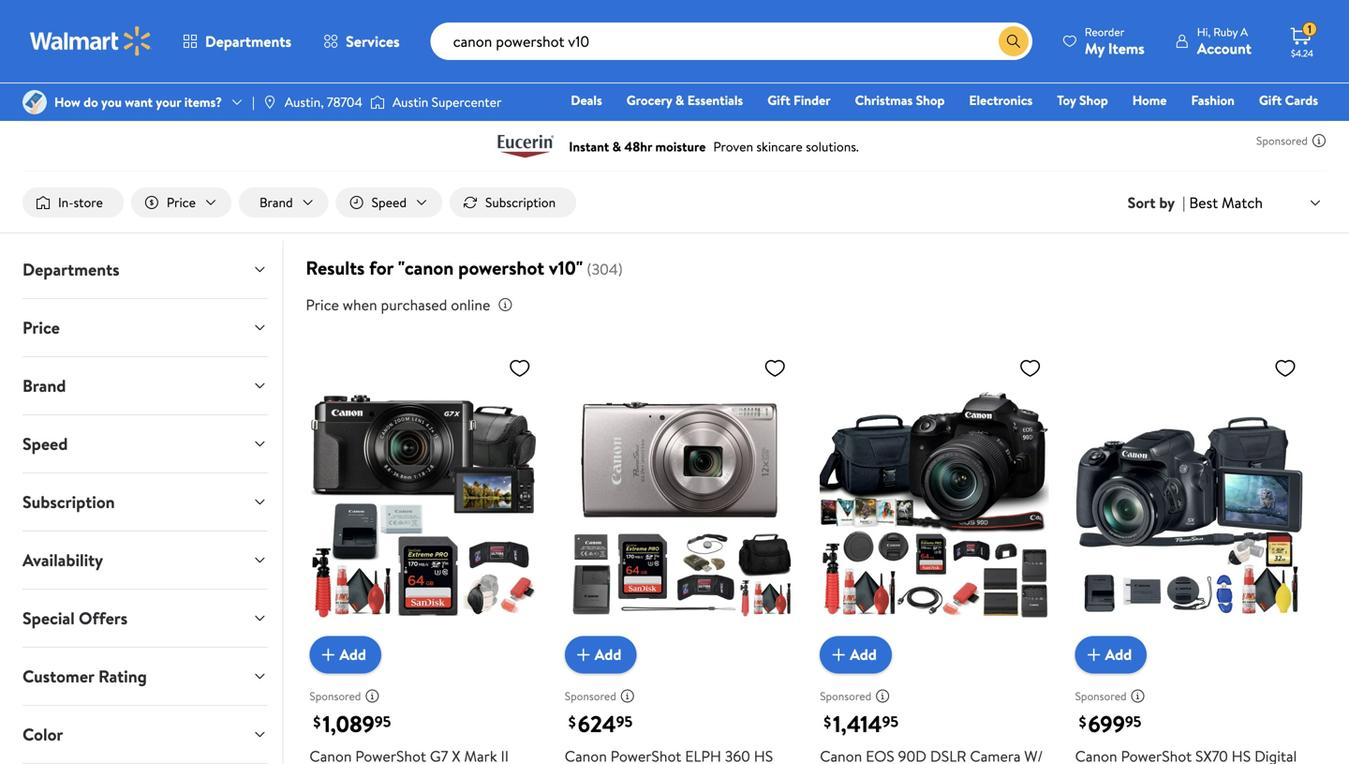 Task type: vqa. For each thing, say whether or not it's contained in the screenshot.
Results
yes



Task type: locate. For each thing, give the bounding box(es) containing it.
add up $ 699 95 at the right of page
[[1106, 644, 1133, 665]]

match
[[1222, 192, 1264, 213]]

sponsored up 1,414
[[820, 688, 872, 704]]

ad disclaimer and feedback image up $ 1,414 95
[[876, 689, 891, 704]]

1 95 from the left
[[375, 711, 391, 732]]

gift left cards
[[1260, 91, 1283, 109]]

customer rating button
[[7, 648, 283, 705]]

brand button up results
[[239, 187, 329, 218]]

speed button up for
[[336, 187, 442, 218]]

shop
[[916, 91, 945, 109], [1080, 91, 1109, 109]]

4 add button from the left
[[1076, 636, 1148, 674]]

store
[[74, 193, 103, 211]]

0 horizontal spatial add to cart image
[[317, 644, 340, 666]]

1 vertical spatial brand
[[22, 374, 66, 398]]

0 vertical spatial |
[[252, 93, 255, 111]]

ad disclaimer and feedback image for 699
[[1131, 689, 1146, 704]]

add for 1,089
[[340, 644, 367, 665]]

add button for 624
[[565, 636, 637, 674]]

special offers button
[[7, 590, 283, 647]]

grocery
[[627, 91, 673, 109]]

2 horizontal spatial  image
[[370, 93, 385, 112]]

0 vertical spatial speed
[[372, 193, 407, 211]]

how do you want your items?
[[54, 93, 222, 111]]

1,414
[[834, 708, 883, 740]]

sponsored for 1,089
[[310, 688, 361, 704]]

0 horizontal spatial price
[[22, 316, 60, 339]]

$ for 699
[[1080, 712, 1087, 732]]

1 horizontal spatial gift
[[1260, 91, 1283, 109]]

you
[[101, 93, 122, 111]]

gift finder
[[768, 91, 831, 109]]

shop right toy
[[1080, 91, 1109, 109]]

in-store
[[58, 193, 103, 211]]

add to cart image up 699
[[1083, 644, 1106, 666]]

95 inside $ 699 95
[[1126, 711, 1142, 732]]

brand inside sort and filter section element
[[260, 193, 293, 211]]

 image
[[22, 90, 47, 114], [370, 93, 385, 112], [262, 95, 277, 110]]

in-store button
[[22, 187, 124, 218]]

Walmart Site-Wide search field
[[431, 22, 1033, 60]]

add to cart image up 1,089
[[317, 644, 340, 666]]

items?
[[184, 93, 222, 111]]

departments down in-store button
[[22, 258, 120, 281]]

0 horizontal spatial ad disclaimer and feedback image
[[876, 689, 891, 704]]

my
[[1085, 38, 1105, 59]]

1 horizontal spatial add to cart image
[[1083, 644, 1106, 666]]

1 $ from the left
[[313, 712, 321, 732]]

toy shop
[[1058, 91, 1109, 109]]

add to favorites list, canon powershot elph 360 hs digital camera (silver) (1078c001) + 64gb memory card + case + card reader + flex tripod + memory wallet + cap keeper + cleaning kit image
[[764, 356, 787, 380]]

walmart+
[[1263, 117, 1319, 135]]

ad disclaimer and feedback image
[[365, 689, 380, 704], [620, 689, 635, 704]]

color button
[[7, 706, 283, 763]]

4 $ from the left
[[1080, 712, 1087, 732]]

gift
[[768, 91, 791, 109], [1260, 91, 1283, 109]]

ad disclaimer and feedback image up $ 1,089 95
[[365, 689, 380, 704]]

3 add button from the left
[[820, 636, 892, 674]]

walmart+ link
[[1255, 116, 1327, 136]]

sponsored for 699
[[1076, 688, 1127, 704]]

price button
[[131, 187, 232, 218], [7, 299, 283, 356]]

canon eos 90d dslr camera w/ 18-135mm lens 3616c016  - basic bundle image
[[820, 349, 1050, 659]]

gift cards link
[[1251, 90, 1327, 110]]

0 horizontal spatial add to cart image
[[573, 644, 595, 666]]

2 shop from the left
[[1080, 91, 1109, 109]]

0 vertical spatial brand
[[260, 193, 293, 211]]

powershot
[[459, 255, 545, 281]]

1 add to cart image from the left
[[573, 644, 595, 666]]

1 horizontal spatial shop
[[1080, 91, 1109, 109]]

$ left 699
[[1080, 712, 1087, 732]]

1 ad disclaimer and feedback image from the left
[[365, 689, 380, 704]]

subscription tab
[[7, 474, 283, 531]]

1 vertical spatial brand button
[[7, 357, 283, 414]]

shop for toy shop
[[1080, 91, 1109, 109]]

1 vertical spatial subscription
[[22, 490, 115, 514]]

price button down departments tab
[[7, 299, 283, 356]]

1 shop from the left
[[916, 91, 945, 109]]

reorder
[[1085, 24, 1125, 40]]

0 vertical spatial departments
[[205, 31, 292, 52]]

2 ad disclaimer and feedback image from the left
[[620, 689, 635, 704]]

2 95 from the left
[[617, 711, 633, 732]]

1 horizontal spatial  image
[[262, 95, 277, 110]]

95 inside $ 624 95
[[617, 711, 633, 732]]

brand for the bottom brand dropdown button
[[22, 374, 66, 398]]

ad disclaimer and feedback image
[[1312, 133, 1327, 148], [876, 689, 891, 704], [1131, 689, 1146, 704]]

departments inside departments popup button
[[205, 31, 292, 52]]

add to cart image
[[317, 644, 340, 666], [828, 644, 850, 666]]

gift inside "link"
[[768, 91, 791, 109]]

subscription up powershot
[[486, 193, 556, 211]]

gift left the finder
[[768, 91, 791, 109]]

$ 1,089 95
[[313, 708, 391, 740]]

add button up $ 624 95
[[565, 636, 637, 674]]

2 add to cart image from the left
[[828, 644, 850, 666]]

shop right christmas
[[916, 91, 945, 109]]

color
[[22, 723, 63, 746]]

speed button
[[336, 187, 442, 218], [7, 415, 283, 473]]

 image for how do you want your items?
[[22, 90, 47, 114]]

price inside tab
[[22, 316, 60, 339]]

cards
[[1286, 91, 1319, 109]]

1 horizontal spatial |
[[1183, 192, 1186, 213]]

|
[[252, 93, 255, 111], [1183, 192, 1186, 213]]

brand inside tab
[[22, 374, 66, 398]]

95 for 699
[[1126, 711, 1142, 732]]

0 horizontal spatial shop
[[916, 91, 945, 109]]

christmas shop link
[[847, 90, 954, 110]]

subscription
[[486, 193, 556, 211], [22, 490, 115, 514]]

1 horizontal spatial speed button
[[336, 187, 442, 218]]

brand
[[260, 193, 293, 211], [22, 374, 66, 398]]

0 horizontal spatial brand
[[22, 374, 66, 398]]

add to cart image for 699
[[1083, 644, 1106, 666]]

4 95 from the left
[[1126, 711, 1142, 732]]

1 horizontal spatial speed
[[372, 193, 407, 211]]

departments tab
[[7, 241, 283, 298]]

1 vertical spatial departments
[[22, 258, 120, 281]]

do
[[84, 93, 98, 111]]

0 horizontal spatial speed
[[22, 432, 68, 456]]

1 horizontal spatial add to cart image
[[828, 644, 850, 666]]

services button
[[308, 19, 416, 64]]

speed button down brand tab
[[7, 415, 283, 473]]

$ 1,414 95
[[824, 708, 899, 740]]

0 horizontal spatial gift
[[768, 91, 791, 109]]

best match button
[[1186, 190, 1327, 215]]

1 vertical spatial speed
[[22, 432, 68, 456]]

home
[[1133, 91, 1168, 109]]

1 horizontal spatial subscription
[[486, 193, 556, 211]]

0 horizontal spatial subscription
[[22, 490, 115, 514]]

sponsored
[[1257, 133, 1309, 149], [310, 688, 361, 704], [565, 688, 617, 704], [820, 688, 872, 704], [1076, 688, 1127, 704]]

toy
[[1058, 91, 1077, 109]]

95 for 1,414
[[883, 711, 899, 732]]

$ left 1,089
[[313, 712, 321, 732]]

add to cart image up 1,414
[[828, 644, 850, 666]]

| right by
[[1183, 192, 1186, 213]]

results for "canon powershot v10" (304)
[[306, 255, 623, 281]]

when
[[343, 294, 377, 315]]

registry link
[[1095, 116, 1159, 136]]

2 add from the left
[[595, 644, 622, 665]]

ad disclaimer and feedback image up $ 624 95
[[620, 689, 635, 704]]

1 vertical spatial speed button
[[7, 415, 283, 473]]

$ inside $ 699 95
[[1080, 712, 1087, 732]]

austin, 78704
[[285, 93, 363, 111]]

account
[[1198, 38, 1252, 59]]

2 add to cart image from the left
[[1083, 644, 1106, 666]]

grocery & essentials
[[627, 91, 744, 109]]

sponsored up 699
[[1076, 688, 1127, 704]]

$ left 624
[[569, 712, 576, 732]]

special offers tab
[[7, 590, 283, 647]]

rating
[[98, 665, 147, 688]]

0 horizontal spatial departments
[[22, 258, 120, 281]]

price when purchased online
[[306, 294, 491, 315]]

$ inside $ 1,414 95
[[824, 712, 832, 732]]

95 inside $ 1,089 95
[[375, 711, 391, 732]]

0 horizontal spatial speed button
[[7, 415, 283, 473]]

95
[[375, 711, 391, 732], [617, 711, 633, 732], [883, 711, 899, 732], [1126, 711, 1142, 732]]

v10"
[[549, 255, 583, 281]]

0 horizontal spatial  image
[[22, 90, 47, 114]]

gift for cards
[[1260, 91, 1283, 109]]

electronics
[[970, 91, 1033, 109]]

0 vertical spatial speed button
[[336, 187, 442, 218]]

add to favorites list, canon powershot g7 x mark ii digital camera (1066c001) + 64gb card + more image
[[509, 356, 531, 380]]

price button up departments dropdown button on the top of the page
[[131, 187, 232, 218]]

1 vertical spatial |
[[1183, 192, 1186, 213]]

sponsored up 1,089
[[310, 688, 361, 704]]

hi, ruby a account
[[1198, 24, 1252, 59]]

sponsored up 624
[[565, 688, 617, 704]]

2 horizontal spatial price
[[306, 294, 339, 315]]

0 horizontal spatial ad disclaimer and feedback image
[[365, 689, 380, 704]]

$ inside $ 1,089 95
[[313, 712, 321, 732]]

1 vertical spatial price
[[306, 294, 339, 315]]

 image left "how"
[[22, 90, 47, 114]]

add
[[340, 644, 367, 665], [595, 644, 622, 665], [850, 644, 877, 665], [1106, 644, 1133, 665]]

95 inside $ 1,414 95
[[883, 711, 899, 732]]

1 add from the left
[[340, 644, 367, 665]]

price button inside sort and filter section element
[[131, 187, 232, 218]]

add button up 1,089
[[310, 636, 382, 674]]

gift inside gift cards registry
[[1260, 91, 1283, 109]]

 image for austin, 78704
[[262, 95, 277, 110]]

canon powershot sx70 hs digital camera (3071c001) - with 32gb memory card, bag, cleaning kit, and more image
[[1076, 349, 1305, 659]]

add button up 1,414
[[820, 636, 892, 674]]

add up $ 624 95
[[595, 644, 622, 665]]

$ for 1,089
[[313, 712, 321, 732]]

4 add from the left
[[1106, 644, 1133, 665]]

subscription button
[[7, 474, 283, 531]]

1 add button from the left
[[310, 636, 382, 674]]

2 add button from the left
[[565, 636, 637, 674]]

ad disclaimer and feedback image down cards
[[1312, 133, 1327, 148]]

| inside sort and filter section element
[[1183, 192, 1186, 213]]

add button for 699
[[1076, 636, 1148, 674]]

speed
[[372, 193, 407, 211], [22, 432, 68, 456]]

ad disclaimer and feedback image for 1,414
[[876, 689, 891, 704]]

departments button
[[167, 19, 308, 64]]

one debit link
[[1167, 116, 1247, 136]]

1 horizontal spatial brand
[[260, 193, 293, 211]]

2 vertical spatial price
[[22, 316, 60, 339]]

$ for 1,414
[[824, 712, 832, 732]]

3 add from the left
[[850, 644, 877, 665]]

1 horizontal spatial departments
[[205, 31, 292, 52]]

1 add to cart image from the left
[[317, 644, 340, 666]]

ad disclaimer and feedback image up $ 699 95 at the right of page
[[1131, 689, 1146, 704]]

subscription up availability
[[22, 490, 115, 514]]

0 horizontal spatial |
[[252, 93, 255, 111]]

0 vertical spatial subscription
[[486, 193, 556, 211]]

$ left 1,414
[[824, 712, 832, 732]]

departments
[[205, 31, 292, 52], [22, 258, 120, 281]]

| right items?
[[252, 93, 255, 111]]

availability button
[[7, 532, 283, 589]]

add up $ 1,089 95
[[340, 644, 367, 665]]

$ inside $ 624 95
[[569, 712, 576, 732]]

add to cart image
[[573, 644, 595, 666], [1083, 644, 1106, 666]]

$ 624 95
[[569, 708, 633, 740]]

add up $ 1,414 95
[[850, 644, 877, 665]]

add button
[[310, 636, 382, 674], [565, 636, 637, 674], [820, 636, 892, 674], [1076, 636, 1148, 674]]

2 $ from the left
[[569, 712, 576, 732]]

2 gift from the left
[[1260, 91, 1283, 109]]

3 95 from the left
[[883, 711, 899, 732]]

one
[[1175, 117, 1203, 135]]

brand button down price tab at the top of page
[[7, 357, 283, 414]]

ad disclaimer and feedback image for 1,089
[[365, 689, 380, 704]]

subscription button
[[450, 187, 577, 218]]

0 vertical spatial price button
[[131, 187, 232, 218]]

special
[[22, 607, 75, 630]]

1 horizontal spatial ad disclaimer and feedback image
[[1131, 689, 1146, 704]]

ruby
[[1214, 24, 1239, 40]]

price inside sort and filter section element
[[167, 193, 196, 211]]

0 vertical spatial price
[[167, 193, 196, 211]]

special offers
[[22, 607, 128, 630]]

1 horizontal spatial price
[[167, 193, 196, 211]]

1 horizontal spatial ad disclaimer and feedback image
[[620, 689, 635, 704]]

 image left austin,
[[262, 95, 277, 110]]

departments up items?
[[205, 31, 292, 52]]

1 gift from the left
[[768, 91, 791, 109]]

add to cart image up 624
[[573, 644, 595, 666]]

add to cart image for 624
[[573, 644, 595, 666]]

3 $ from the left
[[824, 712, 832, 732]]

add button up $ 699 95 at the right of page
[[1076, 636, 1148, 674]]

 image right 78704 on the left top
[[370, 93, 385, 112]]



Task type: describe. For each thing, give the bounding box(es) containing it.
brand for the top brand dropdown button
[[260, 193, 293, 211]]

legal information image
[[498, 297, 513, 312]]

austin supercenter
[[393, 93, 502, 111]]

debit
[[1207, 117, 1239, 135]]

add for 1,414
[[850, 644, 877, 665]]

fashion
[[1192, 91, 1235, 109]]

speed button inside sort and filter section element
[[336, 187, 442, 218]]

walmart image
[[30, 26, 152, 56]]

699
[[1089, 708, 1126, 740]]

customer rating
[[22, 665, 147, 688]]

availability tab
[[7, 532, 283, 589]]

grocery & essentials link
[[618, 90, 752, 110]]

&
[[676, 91, 685, 109]]

customer rating tab
[[7, 648, 283, 705]]

$ for 624
[[569, 712, 576, 732]]

add to favorites list, canon eos 90d dslr camera w/ 18-135mm lens 3616c016  - basic bundle image
[[1020, 356, 1042, 380]]

add for 699
[[1106, 644, 1133, 665]]

christmas shop
[[856, 91, 945, 109]]

by
[[1160, 192, 1176, 213]]

supercenter
[[432, 93, 502, 111]]

95 for 1,089
[[375, 711, 391, 732]]

add to cart image for 1,414
[[828, 644, 850, 666]]

results
[[306, 255, 365, 281]]

shop for christmas shop
[[916, 91, 945, 109]]

gift cards registry
[[1103, 91, 1319, 135]]

78704
[[327, 93, 363, 111]]

ad disclaimer and feedback image for 624
[[620, 689, 635, 704]]

departments button
[[7, 241, 283, 298]]

finder
[[794, 91, 831, 109]]

home link
[[1125, 90, 1176, 110]]

registry
[[1103, 117, 1151, 135]]

how
[[54, 93, 80, 111]]

Search search field
[[431, 22, 1033, 60]]

brand tab
[[7, 357, 283, 414]]

a
[[1241, 24, 1249, 40]]

add to favorites list, canon powershot sx70 hs digital camera (3071c001) - with 32gb memory card, bag, cleaning kit, and more image
[[1275, 356, 1297, 380]]

price tab
[[7, 299, 283, 356]]

sort
[[1128, 192, 1156, 213]]

add for 624
[[595, 644, 622, 665]]

2 horizontal spatial ad disclaimer and feedback image
[[1312, 133, 1327, 148]]

speed inside sort and filter section element
[[372, 193, 407, 211]]

subscription inside dropdown button
[[22, 490, 115, 514]]

for
[[369, 255, 394, 281]]

services
[[346, 31, 400, 52]]

(304)
[[587, 259, 623, 279]]

availability
[[22, 549, 103, 572]]

canon powershot g7 x mark ii digital camera (1066c001) + 64gb card + more image
[[310, 349, 539, 659]]

one debit
[[1175, 117, 1239, 135]]

your
[[156, 93, 181, 111]]

essentials
[[688, 91, 744, 109]]

sponsored for 1,414
[[820, 688, 872, 704]]

sort by |
[[1128, 192, 1186, 213]]

want
[[125, 93, 153, 111]]

online
[[451, 294, 491, 315]]

add button for 1,414
[[820, 636, 892, 674]]

best
[[1190, 192, 1219, 213]]

1,089
[[323, 708, 375, 740]]

sponsored down gift cards link
[[1257, 133, 1309, 149]]

search icon image
[[1007, 34, 1022, 49]]

gift for finder
[[768, 91, 791, 109]]

add button for 1,089
[[310, 636, 382, 674]]

austin,
[[285, 93, 324, 111]]

1
[[1309, 21, 1313, 37]]

offers
[[79, 607, 128, 630]]

0 vertical spatial brand button
[[239, 187, 329, 218]]

speed tab
[[7, 415, 283, 473]]

sort and filter section element
[[0, 172, 1350, 233]]

canon powershot elph 360 hs digital camera (silver) (1078c001) + 64gb memory card + case + card reader + flex tripod + memory wallet + cap keeper + cleaning kit image
[[565, 349, 794, 659]]

subscription inside button
[[486, 193, 556, 211]]

electronics link
[[961, 90, 1042, 110]]

deals
[[571, 91, 603, 109]]

hi,
[[1198, 24, 1211, 40]]

deals link
[[563, 90, 611, 110]]

$ 699 95
[[1080, 708, 1142, 740]]

gift finder link
[[760, 90, 840, 110]]

toy shop link
[[1049, 90, 1117, 110]]

$4.24
[[1292, 47, 1314, 60]]

in-
[[58, 193, 74, 211]]

austin
[[393, 93, 429, 111]]

purchased
[[381, 294, 448, 315]]

customer
[[22, 665, 94, 688]]

fashion link
[[1184, 90, 1244, 110]]

departments inside departments dropdown button
[[22, 258, 120, 281]]

reorder my items
[[1085, 24, 1145, 59]]

624
[[578, 708, 617, 740]]

christmas
[[856, 91, 913, 109]]

speed inside tab
[[22, 432, 68, 456]]

95 for 624
[[617, 711, 633, 732]]

items
[[1109, 38, 1145, 59]]

color tab
[[7, 706, 283, 763]]

1 vertical spatial price button
[[7, 299, 283, 356]]

 image for austin supercenter
[[370, 93, 385, 112]]

sponsored for 624
[[565, 688, 617, 704]]

"canon
[[398, 255, 454, 281]]

add to cart image for 1,089
[[317, 644, 340, 666]]

best match
[[1190, 192, 1264, 213]]



